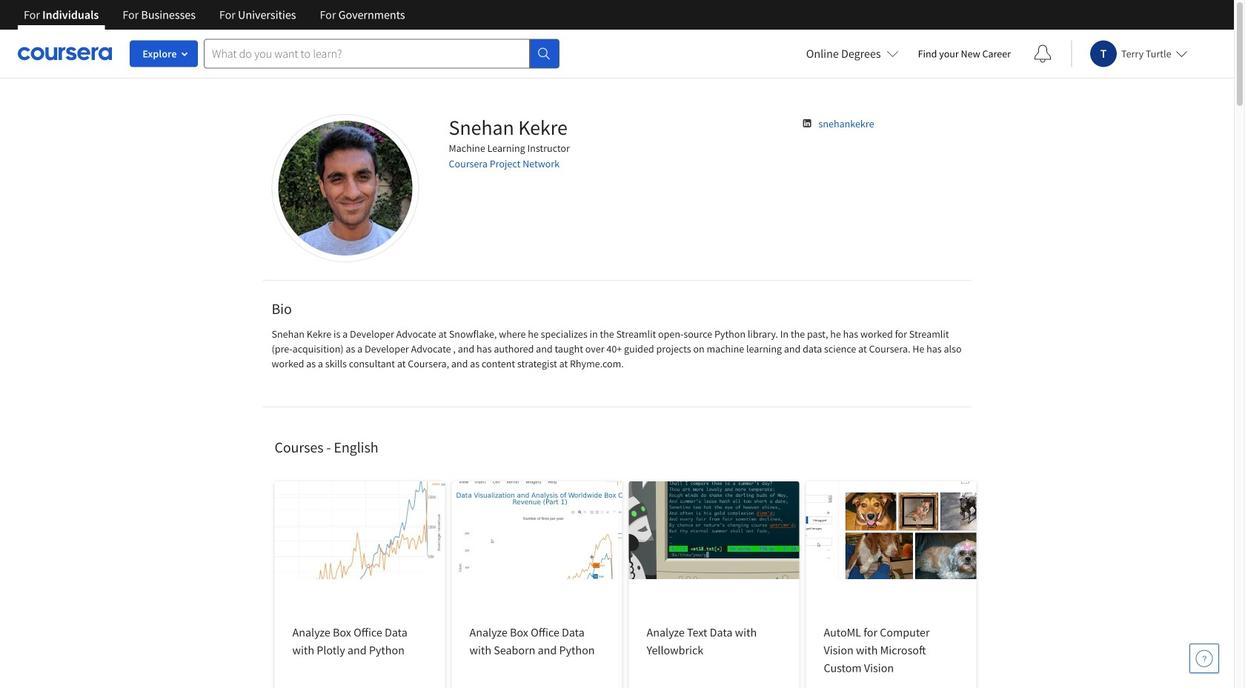 Task type: locate. For each thing, give the bounding box(es) containing it.
None search field
[[204, 39, 560, 69]]

help center image
[[1196, 650, 1214, 668]]



Task type: vqa. For each thing, say whether or not it's contained in the screenshot.
Profile image
yes



Task type: describe. For each thing, give the bounding box(es) containing it.
banner navigation
[[12, 0, 417, 41]]

profile image
[[272, 114, 419, 262]]

What do you want to learn? text field
[[204, 39, 530, 69]]

coursera image
[[18, 42, 112, 65]]



